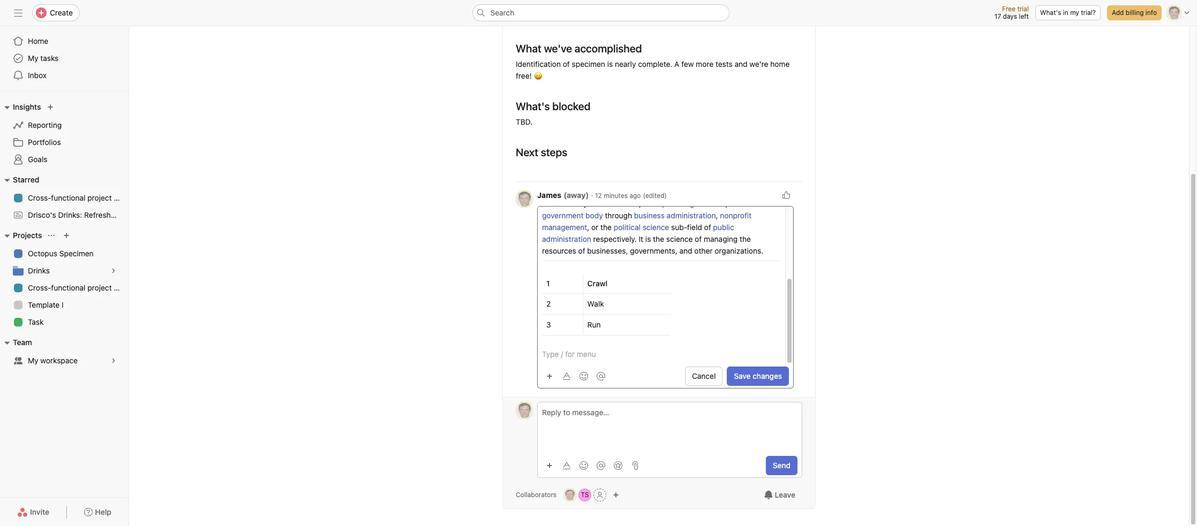 Task type: vqa. For each thing, say whether or not it's contained in the screenshot.
Tara Schultz (she/her)
no



Task type: describe. For each thing, give the bounding box(es) containing it.
template i
[[28, 301, 64, 310]]

sub-
[[671, 223, 687, 232]]

in
[[1063, 9, 1069, 17]]

invite button
[[10, 503, 56, 522]]

2 vertical spatial ja button
[[564, 489, 577, 502]]

they
[[572, 199, 588, 208]]

or inside the business , a nonprofit organization , or a government body through business administration ,
[[730, 199, 737, 208]]

projects element
[[0, 226, 129, 333]]

few
[[682, 59, 694, 69]]

james (away) · 12 minutes ago (edited)
[[537, 191, 667, 200]]

toolbar for cancel
[[542, 369, 611, 384]]

projects
[[13, 231, 42, 240]]

search list box
[[472, 4, 729, 21]]

add billing info button
[[1107, 5, 1162, 20]]

billing
[[1126, 9, 1144, 17]]

attach a file or paste an image image
[[631, 462, 640, 471]]

at mention image
[[597, 462, 605, 471]]

tasks
[[40, 54, 59, 63]]

nonprofit inside the business , a nonprofit organization , or a government body through business administration ,
[[649, 199, 681, 208]]

1 vertical spatial ja
[[521, 407, 528, 415]]

formatting image for cancel
[[563, 373, 571, 381]]

send
[[773, 461, 791, 470]]

government
[[542, 211, 584, 220]]

goals
[[28, 155, 47, 164]]

recommendation
[[130, 211, 191, 220]]

what's
[[1040, 9, 1062, 17]]

identification of specimen is nearly complete. a few more tests and we're home free!
[[516, 59, 792, 80]]

crawl
[[588, 279, 608, 288]]

organization
[[683, 199, 726, 208]]

drinks:
[[58, 211, 82, 220]]

tbd.
[[516, 117, 533, 126]]

emoji image for cancel
[[580, 373, 588, 381]]

my tasks link
[[6, 50, 122, 67]]

public administration
[[542, 223, 736, 244]]

3 a from the left
[[739, 199, 743, 208]]

(away)
[[564, 191, 589, 200]]

teams element
[[0, 333, 129, 372]]

my tasks
[[28, 54, 59, 63]]

home
[[28, 36, 48, 46]]

what
[[516, 42, 542, 55]]

see details, drinks image
[[110, 268, 117, 274]]

is inside respectively. it is the science of managing the resources of businesses, governments, and other organizations.
[[646, 235, 651, 244]]

save changes
[[734, 372, 782, 381]]

leave
[[775, 491, 796, 500]]

collaborators
[[516, 492, 557, 500]]

administration inside the business , a nonprofit organization , or a government body through business administration ,
[[667, 211, 716, 220]]

leave button
[[757, 486, 803, 505]]

minutes
[[604, 192, 628, 200]]

task
[[28, 318, 44, 327]]

walk
[[588, 300, 604, 309]]

plan for cross-functional project plan "link" inside the projects "element"
[[114, 283, 129, 293]]

body
[[586, 211, 603, 220]]

project for cross-functional project plan "link" in starred element
[[87, 193, 112, 203]]

i
[[62, 301, 64, 310]]

business link
[[609, 199, 639, 208]]

organizations.
[[715, 246, 764, 256]]

respectively. it is the science of managing the resources of businesses, governments, and other organizations.
[[542, 235, 764, 256]]

create
[[50, 8, 73, 17]]

what's blocked
[[516, 100, 591, 113]]

save changes button
[[727, 367, 789, 386]]

government body link
[[542, 211, 603, 220]]

show options, current sort, top image
[[48, 233, 55, 239]]

a
[[675, 59, 680, 69]]

insights element
[[0, 98, 129, 170]]

send button
[[766, 456, 798, 476]]

ts
[[581, 491, 589, 499]]

octopus specimen link
[[6, 245, 122, 263]]

project for cross-functional project plan "link" inside the projects "element"
[[87, 283, 112, 293]]

·
[[591, 191, 593, 200]]

the right ) on the right
[[653, 188, 664, 197]]

goals link
[[6, 151, 122, 168]]

my workspace
[[28, 356, 78, 365]]

search
[[491, 8, 515, 17]]

management
[[542, 223, 587, 232]]

james link
[[537, 191, 562, 200]]

cross-functional project plan for cross-functional project plan "link" inside the projects "element"
[[28, 283, 129, 293]]

1
[[547, 279, 550, 288]]

nonprofit organization link
[[649, 199, 726, 208]]

cross-functional project plan link inside projects "element"
[[6, 280, 129, 297]]

help button
[[77, 503, 118, 522]]

help
[[95, 508, 111, 517]]

nonprofit management
[[542, 211, 754, 232]]

free trial 17 days left
[[995, 5, 1029, 20]]

the up "governments,"
[[653, 235, 664, 244]]

invite
[[30, 508, 49, 517]]

1 vertical spatial business
[[634, 211, 665, 220]]

my for my tasks
[[28, 54, 38, 63]]

projects button
[[0, 229, 42, 242]]

what we've accomplished
[[516, 42, 642, 55]]

of inside 'identification of specimen is nearly complete. a few more tests and we're home free!'
[[563, 59, 570, 69]]

, or the political science sub-field of
[[587, 223, 713, 232]]

octopus specimen
[[28, 249, 94, 258]]

more
[[696, 59, 714, 69]]

1 vertical spatial is
[[646, 188, 651, 197]]

tests
[[716, 59, 733, 69]]

at mention image
[[597, 373, 605, 381]]

insights
[[13, 102, 41, 111]]

functional inside starred element
[[51, 193, 85, 203]]

specimen
[[572, 59, 605, 69]]

new image
[[47, 104, 54, 110]]

emoji image for send
[[580, 462, 588, 471]]

cancel
[[692, 372, 716, 381]]

1 vertical spatial or
[[592, 223, 599, 232]]

octopus
[[28, 249, 57, 258]]

cross-functional project plan link inside starred element
[[6, 190, 129, 207]]

trial?
[[1081, 9, 1096, 17]]

drinks link
[[6, 263, 122, 280]]

of organizations, whether they are a
[[542, 188, 777, 208]]



Task type: locate. For each thing, give the bounding box(es) containing it.
it
[[639, 235, 644, 244]]

of inside of organizations, whether they are a
[[718, 188, 725, 197]]

is left nearly
[[607, 59, 613, 69]]

0 vertical spatial or
[[730, 199, 737, 208]]

0 horizontal spatial a
[[603, 199, 607, 208]]

field
[[687, 223, 702, 232]]

cross- down drinks
[[28, 283, 51, 293]]

,
[[639, 199, 641, 208], [726, 199, 728, 208], [716, 211, 718, 220], [587, 223, 590, 232]]

cross-functional project plan for cross-functional project plan "link" in starred element
[[28, 193, 129, 203]]

2 my from the top
[[28, 356, 38, 365]]

my left tasks
[[28, 54, 38, 63]]

0 vertical spatial cross-
[[28, 193, 51, 203]]

see details, my workspace image
[[110, 358, 117, 364]]

0 vertical spatial nonprofit
[[649, 199, 681, 208]]

1 vertical spatial my
[[28, 356, 38, 365]]

and right tests
[[735, 59, 748, 69]]

cross- inside starred element
[[28, 193, 51, 203]]

0 vertical spatial science
[[643, 223, 669, 232]]

1 vertical spatial toolbar
[[542, 458, 643, 474]]

0 vertical spatial cross-functional project plan
[[28, 193, 129, 203]]

managing
[[704, 235, 738, 244]]

2 vertical spatial ja
[[567, 491, 574, 499]]

trial
[[1018, 5, 1029, 13]]

emoji image left at mention icon
[[580, 373, 588, 381]]

0 vertical spatial cross-functional project plan link
[[6, 190, 129, 207]]

business administration link
[[634, 211, 716, 220]]

1 vertical spatial cross-
[[28, 283, 51, 293]]

cross- up drisco's
[[28, 193, 51, 203]]

1 formatting image from the top
[[563, 373, 571, 381]]

add
[[1112, 9, 1124, 17]]

specimen
[[59, 249, 94, 258]]

1 plan from the top
[[114, 193, 129, 203]]

1 vertical spatial project
[[87, 283, 112, 293]]

2 a from the left
[[643, 199, 647, 208]]

run
[[588, 320, 601, 330]]

cross-functional project plan link up "i"
[[6, 280, 129, 297]]

search button
[[472, 4, 729, 21]]

james
[[537, 191, 562, 200]]

formatting image
[[563, 373, 571, 381], [563, 462, 571, 471]]

0 vertical spatial my
[[28, 54, 38, 63]]

administration up field
[[667, 211, 716, 220]]

cross- for cross-functional project plan "link" inside the projects "element"
[[28, 283, 51, 293]]

1 vertical spatial nonprofit
[[720, 211, 752, 220]]

hide sidebar image
[[14, 9, 23, 17]]

2 horizontal spatial a
[[739, 199, 743, 208]]

of right field
[[704, 223, 711, 232]]

1 vertical spatial plan
[[114, 283, 129, 293]]

what's blocked tbd.
[[516, 100, 591, 126]]

of right the resources
[[578, 246, 585, 256]]

is right it
[[646, 235, 651, 244]]

administration down the management
[[542, 235, 591, 244]]

nonprofit up business administration link
[[649, 199, 681, 208]]

of
[[563, 59, 570, 69], [718, 188, 725, 197], [704, 223, 711, 232], [695, 235, 702, 244], [578, 246, 585, 256]]

cross-functional project plan up drinks:
[[28, 193, 129, 203]]

0 vertical spatial administration
[[667, 211, 716, 220]]

1 project from the top
[[87, 193, 112, 203]]

of down "what we've accomplished"
[[563, 59, 570, 69]]

home
[[771, 59, 790, 69]]

1 vertical spatial emoji image
[[580, 462, 588, 471]]

what's in my trial?
[[1040, 9, 1096, 17]]

2 plan from the top
[[114, 283, 129, 293]]

task link
[[6, 314, 122, 331]]

free
[[1002, 5, 1016, 13]]

0 vertical spatial project
[[87, 193, 112, 203]]

a down ) on the right
[[643, 199, 647, 208]]

functional inside projects "element"
[[51, 283, 85, 293]]

1 vertical spatial science
[[666, 235, 693, 244]]

the up organizations.
[[740, 235, 751, 244]]

0 horizontal spatial administration
[[542, 235, 591, 244]]

next steps
[[516, 146, 568, 159]]

cross-functional project plan down drinks link
[[28, 283, 129, 293]]

drisco's
[[28, 211, 56, 220]]

are
[[590, 199, 601, 208]]

cross-functional project plan inside starred element
[[28, 193, 129, 203]]

2 vertical spatial is
[[646, 235, 651, 244]]

inbox
[[28, 71, 47, 80]]

0 vertical spatial emoji image
[[580, 373, 588, 381]]

is right ) on the right
[[646, 188, 651, 197]]

a right are
[[603, 199, 607, 208]]

2 formatting image from the top
[[563, 462, 571, 471]]

plan inside starred element
[[114, 193, 129, 203]]

1 horizontal spatial a
[[643, 199, 647, 208]]

plan down see details, drinks image
[[114, 283, 129, 293]]

2 functional from the top
[[51, 283, 85, 293]]

nearly
[[615, 59, 636, 69]]

formatting image right insert an object image
[[563, 373, 571, 381]]

(edited)
[[643, 192, 667, 200]]

plan up drisco's drinks: refreshment recommendation
[[114, 193, 129, 203]]

cross-functional project plan inside projects "element"
[[28, 283, 129, 293]]

what's in my trial? button
[[1036, 5, 1101, 20]]

portfolios link
[[6, 134, 122, 151]]

nonprofit inside nonprofit management
[[720, 211, 752, 220]]

refreshment
[[84, 211, 128, 220]]

or down body
[[592, 223, 599, 232]]

organizations,
[[727, 188, 775, 197]]

my inside the teams element
[[28, 356, 38, 365]]

business up , or the political science sub-field of
[[634, 211, 665, 220]]

0 horizontal spatial and
[[680, 246, 693, 256]]

science for the
[[666, 235, 693, 244]]

cross- inside projects "element"
[[28, 283, 51, 293]]

respectively.
[[593, 235, 637, 244]]

)
[[641, 188, 644, 197]]

public administration link
[[542, 223, 736, 244]]

we've accomplished
[[544, 42, 642, 55]]

1 vertical spatial administration
[[542, 235, 591, 244]]

template i link
[[6, 297, 122, 314]]

2 toolbar from the top
[[542, 458, 643, 474]]

a inside of organizations, whether they are a
[[603, 199, 607, 208]]

1 vertical spatial and
[[680, 246, 693, 256]]

drisco's drinks: refreshment recommendation link
[[6, 207, 191, 224]]

0 vertical spatial toolbar
[[542, 369, 611, 384]]

new project or portfolio image
[[63, 233, 70, 239]]

free!
[[516, 71, 532, 80]]

or
[[730, 199, 737, 208], [592, 223, 599, 232]]

0 vertical spatial functional
[[51, 193, 85, 203]]

cross- for cross-functional project plan "link" in starred element
[[28, 193, 51, 203]]

2 cross-functional project plan link from the top
[[6, 280, 129, 297]]

and inside 'identification of specimen is nearly complete. a few more tests and we're home free!'
[[735, 59, 748, 69]]

starred element
[[0, 170, 191, 226]]

home link
[[6, 33, 122, 50]]

team button
[[0, 336, 32, 349]]

resources
[[542, 246, 576, 256]]

2 emoji image from the top
[[580, 462, 588, 471]]

functional
[[51, 193, 85, 203], [51, 283, 85, 293]]

0 vertical spatial formatting image
[[563, 373, 571, 381]]

my down 'team' on the left bottom of the page
[[28, 356, 38, 365]]

1 toolbar from the top
[[542, 369, 611, 384]]

other
[[695, 246, 713, 256]]

1 horizontal spatial or
[[730, 199, 737, 208]]

2 cross-functional project plan from the top
[[28, 283, 129, 293]]

complete.
[[638, 59, 673, 69]]

business up 'through'
[[609, 199, 639, 208]]

ja button
[[516, 191, 533, 208], [516, 402, 533, 419], [564, 489, 577, 502]]

1 cross-functional project plan from the top
[[28, 193, 129, 203]]

toolbar for send
[[542, 458, 643, 474]]

nonprofit
[[649, 199, 681, 208], [720, 211, 752, 220]]

1 emoji image from the top
[[580, 373, 588, 381]]

science inside respectively. it is the science of managing the resources of businesses, governments, and other organizations.
[[666, 235, 693, 244]]

1 horizontal spatial nonprofit
[[720, 211, 752, 220]]

0 horizontal spatial or
[[592, 223, 599, 232]]

project inside projects "element"
[[87, 283, 112, 293]]

my for my workspace
[[28, 356, 38, 365]]

whether
[[542, 199, 570, 208]]

1 my from the top
[[28, 54, 38, 63]]

😀 image
[[534, 72, 543, 80]]

insights button
[[0, 101, 41, 114]]

0 vertical spatial business
[[609, 199, 639, 208]]

functional up drinks:
[[51, 193, 85, 203]]

17
[[995, 12, 1002, 20]]

reporting
[[28, 121, 62, 130]]

and
[[735, 59, 748, 69], [680, 246, 693, 256]]

political
[[614, 223, 641, 232]]

my
[[1071, 9, 1080, 17]]

workspace
[[40, 356, 78, 365]]

formatting image right insert an object icon
[[563, 462, 571, 471]]

3
[[547, 320, 551, 330]]

1 vertical spatial cross-functional project plan link
[[6, 280, 129, 297]]

0 vertical spatial ja
[[521, 195, 528, 203]]

1 functional from the top
[[51, 193, 85, 203]]

left
[[1019, 12, 1029, 20]]

through
[[605, 211, 632, 220]]

project down see details, drinks image
[[87, 283, 112, 293]]

0 horizontal spatial nonprofit
[[649, 199, 681, 208]]

nonprofit up public
[[720, 211, 752, 220]]

cross-functional project plan link
[[6, 190, 129, 207], [6, 280, 129, 297]]

1 vertical spatial formatting image
[[563, 462, 571, 471]]

appreciations image
[[614, 462, 623, 471]]

add billing info
[[1112, 9, 1157, 17]]

of down field
[[695, 235, 702, 244]]

drinks
[[28, 266, 50, 275]]

my inside global element
[[28, 54, 38, 63]]

team
[[13, 338, 32, 347]]

formatting image for send
[[563, 462, 571, 471]]

1 vertical spatial ja button
[[516, 402, 533, 419]]

project up drisco's drinks: refreshment recommendation link
[[87, 193, 112, 203]]

0 likes. click to like this task image
[[782, 191, 791, 199]]

0 vertical spatial is
[[607, 59, 613, 69]]

insert an object image
[[547, 463, 553, 470]]

emoji image left at mention image
[[580, 462, 588, 471]]

functional down drinks link
[[51, 283, 85, 293]]

1 horizontal spatial administration
[[667, 211, 716, 220]]

business , a nonprofit organization , or a government body through business administration ,
[[542, 199, 745, 220]]

1 cross-functional project plan link from the top
[[6, 190, 129, 207]]

12
[[595, 192, 602, 200]]

1 vertical spatial functional
[[51, 283, 85, 293]]

starred
[[13, 175, 39, 184]]

insert an object image
[[547, 374, 553, 380]]

a down the organizations, at the right of page
[[739, 199, 743, 208]]

1 horizontal spatial and
[[735, 59, 748, 69]]

and left the 'other'
[[680, 246, 693, 256]]

project inside starred element
[[87, 193, 112, 203]]

add or remove collaborators image
[[613, 492, 619, 499]]

plan for cross-functional project plan "link" in starred element
[[114, 193, 129, 203]]

reporting link
[[6, 117, 122, 134]]

and inside respectively. it is the science of managing the resources of businesses, governments, and other organizations.
[[680, 246, 693, 256]]

0 vertical spatial and
[[735, 59, 748, 69]]

the up the respectively.
[[601, 223, 612, 232]]

administration inside public administration
[[542, 235, 591, 244]]

2 cross- from the top
[[28, 283, 51, 293]]

my
[[28, 54, 38, 63], [28, 356, 38, 365]]

cancel button
[[685, 367, 723, 386]]

(or
[[590, 188, 604, 197]]

or down the organizations, at the right of page
[[730, 199, 737, 208]]

science
[[643, 223, 669, 232], [666, 235, 693, 244]]

global element
[[0, 26, 129, 91]]

plan inside projects "element"
[[114, 283, 129, 293]]

1 a from the left
[[603, 199, 607, 208]]

edit comment document
[[538, 84, 785, 361]]

1 vertical spatial cross-functional project plan
[[28, 283, 129, 293]]

save
[[734, 372, 751, 381]]

info
[[1146, 9, 1157, 17]]

2
[[547, 300, 551, 309]]

cross-functional project plan link up drinks:
[[6, 190, 129, 207]]

2 project from the top
[[87, 283, 112, 293]]

plan
[[114, 193, 129, 203], [114, 283, 129, 293]]

1 cross- from the top
[[28, 193, 51, 203]]

0 vertical spatial plan
[[114, 193, 129, 203]]

emoji image
[[580, 373, 588, 381], [580, 462, 588, 471]]

science for political
[[643, 223, 669, 232]]

0 vertical spatial ja button
[[516, 191, 533, 208]]

toolbar
[[542, 369, 611, 384], [542, 458, 643, 474]]

is inside 'identification of specimen is nearly complete. a few more tests and we're home free!'
[[607, 59, 613, 69]]

inbox link
[[6, 67, 122, 84]]

identification
[[516, 59, 561, 69]]

of up "organization"
[[718, 188, 725, 197]]



